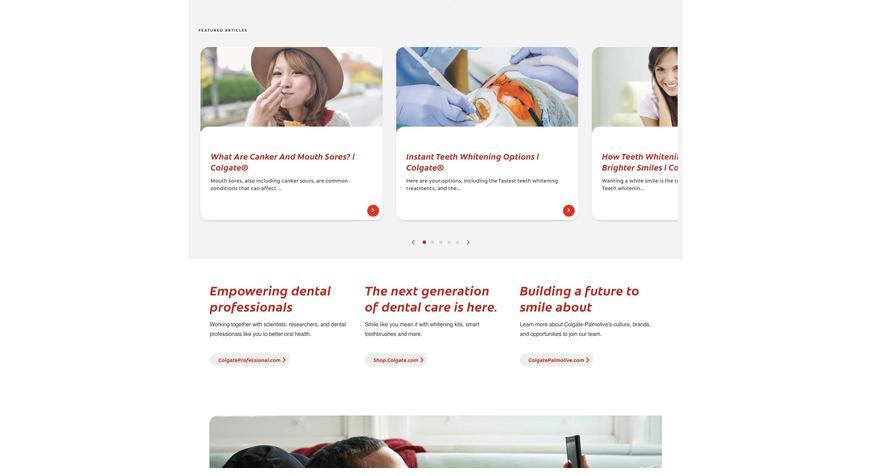 Task type: locate. For each thing, give the bounding box(es) containing it.
and inside learn more about colgate-palmolive's culture, brands, and opportunities to join our team.
[[520, 331, 529, 338]]

kits,
[[455, 322, 464, 328]]

1 horizontal spatial like
[[380, 322, 388, 328]]

dental
[[291, 282, 331, 299], [382, 298, 422, 315], [331, 322, 346, 328]]

create
[[707, 150, 733, 162]]

teeth down wanting
[[602, 186, 617, 192]]

1 vertical spatial about
[[550, 322, 563, 328]]

like down together
[[243, 331, 252, 338]]

1 vertical spatial professionals
[[210, 331, 242, 338]]

smile down smiles
[[645, 179, 659, 184]]

mouth right and on the top of the page
[[298, 150, 323, 162]]

colgate® up sores,
[[211, 161, 248, 173]]

to left better
[[263, 331, 268, 338]]

can
[[251, 186, 260, 192]]

0 horizontal spatial oral
[[285, 331, 294, 338]]

a inside building a future to smile about
[[575, 282, 582, 299]]

smile
[[645, 179, 659, 184], [520, 298, 553, 315]]

0 vertical spatial you
[[390, 322, 399, 328]]

to
[[627, 282, 640, 299], [263, 331, 268, 338], [563, 331, 568, 338]]

mouth up conditions
[[211, 179, 227, 184]]

the left fastest
[[489, 179, 498, 184]]

and
[[280, 150, 296, 162]]

a left future
[[575, 282, 582, 299]]

instant teeth whitening options | colgate®
[[407, 150, 540, 173]]

0 vertical spatial about
[[556, 298, 593, 315]]

whitening inside how teeth whitening kits create brighter smiles | colgate®
[[646, 150, 687, 162]]

1 horizontal spatial of
[[685, 179, 691, 184]]

to right future
[[627, 282, 640, 299]]

whitening for options
[[460, 150, 502, 162]]

whitening
[[533, 179, 558, 184], [430, 322, 453, 328]]

1 horizontal spatial oral
[[720, 179, 730, 184]]

2 horizontal spatial |
[[665, 161, 667, 173]]

1 vertical spatial like
[[243, 331, 252, 338]]

whitening left 'kits,'
[[430, 322, 453, 328]]

1 whitening from the left
[[460, 150, 502, 162]]

2 with from the left
[[419, 322, 429, 328]]

fastest
[[499, 179, 517, 184]]

teeth inside instant teeth whitening options | colgate®
[[436, 150, 458, 162]]

researchers,
[[289, 322, 319, 328]]

0 horizontal spatial like
[[243, 331, 252, 338]]

2 colgate® from the left
[[407, 161, 444, 173]]

1 horizontal spatial a
[[625, 179, 628, 184]]

oral right better
[[285, 331, 294, 338]]

1 horizontal spatial including
[[464, 179, 488, 184]]

2 including from the left
[[464, 179, 488, 184]]

is inside the next generation of dental care is here.
[[454, 298, 464, 315]]

1 professionals from the top
[[210, 298, 293, 315]]

1 including from the left
[[257, 179, 280, 184]]

you
[[390, 322, 399, 328], [253, 331, 262, 338]]

including
[[257, 179, 280, 184], [464, 179, 488, 184]]

you inside working together with scientists, researchers, and dental professionals like you to better oral health.
[[253, 331, 262, 338]]

are inside the here are your options, including the fastest teeth whitening treatments, and the...
[[420, 179, 428, 184]]

| right options at top right
[[537, 150, 540, 162]]

0 horizontal spatial are
[[316, 179, 324, 184]]

0 vertical spatial a
[[625, 179, 628, 184]]

and down mean
[[398, 331, 407, 338]]

1 vertical spatial you
[[253, 331, 262, 338]]

0 vertical spatial oral
[[720, 179, 730, 184]]

3 colgate® from the left
[[669, 161, 707, 173]]

professionals
[[210, 298, 293, 315], [210, 331, 242, 338]]

0 horizontal spatial of
[[365, 298, 379, 315]]

working together with scientists, researchers, and dental professionals like you to better oral health.
[[210, 322, 346, 338]]

0 vertical spatial whitening
[[533, 179, 558, 184]]

2 horizontal spatial colgate®
[[669, 161, 707, 173]]

wanting
[[602, 179, 624, 184]]

including inside mouth sores, also including canker sours, are common conditions that can affect ...
[[257, 179, 280, 184]]

|
[[353, 150, 355, 162], [537, 150, 540, 162], [665, 161, 667, 173]]

teeth inside how teeth whitening kits create brighter smiles | colgate®
[[622, 150, 644, 162]]

1 horizontal spatial to
[[563, 331, 568, 338]]

the
[[489, 179, 498, 184], [665, 179, 674, 184]]

1 colgate® from the left
[[211, 161, 248, 173]]

our
[[579, 331, 587, 338]]

a for future
[[575, 282, 582, 299]]

1 horizontal spatial whitening
[[533, 179, 558, 184]]

0 horizontal spatial mouth
[[211, 179, 227, 184]]

with
[[253, 322, 262, 328], [419, 322, 429, 328]]

smile inside the wanting a white smile is the top of everyone's oral hygiene list. teeth whitenin...
[[645, 179, 659, 184]]

1 vertical spatial of
[[365, 298, 379, 315]]

smile up more
[[520, 298, 553, 315]]

whitening inside instant teeth whitening options | colgate®
[[460, 150, 502, 162]]

0 horizontal spatial teeth
[[436, 150, 458, 162]]

professionals down working
[[210, 331, 242, 338]]

wanting a white smile is the top of everyone's oral hygiene list. teeth whitenin...
[[602, 179, 762, 192]]

whitening up top
[[646, 150, 687, 162]]

colgate®
[[211, 161, 248, 173], [407, 161, 444, 173], [669, 161, 707, 173]]

here are your options, including the fastest teeth whitening treatments, and the...
[[407, 179, 558, 192]]

1 horizontal spatial mouth
[[298, 150, 323, 162]]

professionals inside working together with scientists, researchers, and dental professionals like you to better oral health.
[[210, 331, 242, 338]]

0 horizontal spatial including
[[257, 179, 280, 184]]

1 vertical spatial mouth
[[211, 179, 227, 184]]

top
[[675, 179, 684, 184]]

about up opportunities
[[550, 322, 563, 328]]

1 horizontal spatial smile
[[645, 179, 659, 184]]

and down your
[[438, 186, 447, 192]]

learn
[[520, 322, 534, 328]]

whitening right teeth
[[533, 179, 558, 184]]

0 horizontal spatial smile
[[520, 298, 553, 315]]

2 are from the left
[[420, 179, 428, 184]]

1 vertical spatial a
[[575, 282, 582, 299]]

smile
[[365, 322, 379, 328]]

1 horizontal spatial you
[[390, 322, 399, 328]]

1 horizontal spatial colgate®
[[407, 161, 444, 173]]

what
[[211, 150, 232, 162]]

is inside the wanting a white smile is the top of everyone's oral hygiene list. teeth whitenin...
[[660, 179, 664, 184]]

colgateprofessional.com button
[[210, 354, 290, 367]]

teeth up options,
[[436, 150, 458, 162]]

0 horizontal spatial the
[[489, 179, 498, 184]]

1 vertical spatial oral
[[285, 331, 294, 338]]

building
[[520, 282, 572, 299]]

0 vertical spatial of
[[685, 179, 691, 184]]

including up affect at the top of the page
[[257, 179, 280, 184]]

the
[[365, 282, 388, 299]]

2 horizontal spatial teeth
[[622, 150, 644, 162]]

learn more about colgate-palmolive's culture, brands, and opportunities to join our team.
[[520, 322, 651, 338]]

2 horizontal spatial to
[[627, 282, 640, 299]]

is left top
[[660, 179, 664, 184]]

1 horizontal spatial are
[[420, 179, 428, 184]]

canker
[[250, 150, 278, 162]]

you inside smile like you mean it with whitening kits, smart toothbrushes and more.
[[390, 322, 399, 328]]

1 with from the left
[[253, 322, 262, 328]]

the inside the wanting a white smile is the top of everyone's oral hygiene list. teeth whitenin...
[[665, 179, 674, 184]]

smart
[[466, 322, 480, 328]]

with inside smile like you mean it with whitening kits, smart toothbrushes and more.
[[419, 322, 429, 328]]

of up smile
[[365, 298, 379, 315]]

2 whitening from the left
[[646, 150, 687, 162]]

is
[[660, 179, 664, 184], [454, 298, 464, 315]]

is up 'kits,'
[[454, 298, 464, 315]]

are
[[316, 179, 324, 184], [420, 179, 428, 184]]

dental inside empowering dental professionals
[[291, 282, 331, 299]]

1 horizontal spatial with
[[419, 322, 429, 328]]

palmolive's
[[585, 322, 612, 328]]

mouth
[[298, 150, 323, 162], [211, 179, 227, 184]]

0 vertical spatial smile
[[645, 179, 659, 184]]

| right smiles
[[665, 161, 667, 173]]

the next generation of dental care is here.
[[365, 282, 498, 315]]

dental inside the next generation of dental care is here.
[[382, 298, 422, 315]]

teeth for brighter
[[622, 150, 644, 162]]

2 the from the left
[[665, 179, 674, 184]]

teeth right how on the right of page
[[622, 150, 644, 162]]

including down instant teeth whitening options | colgate®
[[464, 179, 488, 184]]

how
[[602, 150, 620, 162]]

colgate® up top
[[669, 161, 707, 173]]

about up colgate-
[[556, 298, 593, 315]]

0 horizontal spatial colgate®
[[211, 161, 248, 173]]

1 vertical spatial is
[[454, 298, 464, 315]]

and inside the here are your options, including the fastest teeth whitening treatments, and the...
[[438, 186, 447, 192]]

about inside building a future to smile about
[[556, 298, 593, 315]]

and down learn
[[520, 331, 529, 338]]

the inside the here are your options, including the fastest teeth whitening treatments, and the...
[[489, 179, 498, 184]]

a up whitenin...
[[625, 179, 628, 184]]

list.
[[753, 179, 762, 184]]

with right together
[[253, 322, 262, 328]]

1 horizontal spatial |
[[537, 150, 540, 162]]

everyone's
[[692, 179, 719, 184]]

of
[[685, 179, 691, 184], [365, 298, 379, 315]]

you left better
[[253, 331, 262, 338]]

1 are from the left
[[316, 179, 324, 184]]

to inside building a future to smile about
[[627, 282, 640, 299]]

1 vertical spatial smile
[[520, 298, 553, 315]]

a
[[625, 179, 628, 184], [575, 282, 582, 299]]

0 vertical spatial is
[[660, 179, 664, 184]]

to inside learn more about colgate-palmolive's culture, brands, and opportunities to join our team.
[[563, 331, 568, 338]]

0 vertical spatial mouth
[[298, 150, 323, 162]]

2 professionals from the top
[[210, 331, 242, 338]]

whitening
[[460, 150, 502, 162], [646, 150, 687, 162]]

| right the sores? at the left top
[[353, 150, 355, 162]]

smile like you mean it with whitening kits, smart toothbrushes and more.
[[365, 322, 480, 338]]

1 horizontal spatial whitening
[[646, 150, 687, 162]]

0 horizontal spatial whitening
[[460, 150, 502, 162]]

the for options
[[489, 179, 498, 184]]

more
[[536, 322, 548, 328]]

0 horizontal spatial is
[[454, 298, 464, 315]]

are up treatments,
[[420, 179, 428, 184]]

empowering
[[210, 282, 288, 299]]

sores,
[[229, 179, 244, 184]]

and right researchers,
[[321, 322, 330, 328]]

future
[[585, 282, 624, 299]]

instant teeth whitening options | colgate® tab panel
[[389, 45, 585, 222]]

0 horizontal spatial a
[[575, 282, 582, 299]]

0 horizontal spatial whitening
[[430, 322, 453, 328]]

professionals inside empowering dental professionals
[[210, 298, 293, 315]]

brighter
[[602, 161, 635, 173]]

1 vertical spatial whitening
[[430, 322, 453, 328]]

here.
[[467, 298, 498, 315]]

1 horizontal spatial is
[[660, 179, 664, 184]]

kits
[[689, 150, 705, 162]]

the left top
[[665, 179, 674, 184]]

sours,
[[300, 179, 315, 184]]

tab list
[[420, 236, 462, 249]]

with right it
[[419, 322, 429, 328]]

0 vertical spatial like
[[380, 322, 388, 328]]

teeth
[[436, 150, 458, 162], [622, 150, 644, 162], [602, 186, 617, 192]]

like up toothbrushes at the left bottom
[[380, 322, 388, 328]]

1 horizontal spatial the
[[665, 179, 674, 184]]

0 vertical spatial professionals
[[210, 298, 293, 315]]

1 the from the left
[[489, 179, 498, 184]]

0 horizontal spatial you
[[253, 331, 262, 338]]

professionals up together
[[210, 298, 293, 315]]

of right top
[[685, 179, 691, 184]]

colgate® up your
[[407, 161, 444, 173]]

oral left the hygiene
[[720, 179, 730, 184]]

oral
[[720, 179, 730, 184], [285, 331, 294, 338]]

0 horizontal spatial |
[[353, 150, 355, 162]]

whitening inside smile like you mean it with whitening kits, smart toothbrushes and more.
[[430, 322, 453, 328]]

1 horizontal spatial teeth
[[602, 186, 617, 192]]

you left mean
[[390, 322, 399, 328]]

working
[[210, 322, 230, 328]]

are right the sours, at top left
[[316, 179, 324, 184]]

common
[[326, 179, 348, 184]]

like inside smile like you mean it with whitening kits, smart toothbrushes and more.
[[380, 322, 388, 328]]

whitening up the here are your options, including the fastest teeth whitening treatments, and the...
[[460, 150, 502, 162]]

affect
[[261, 186, 277, 192]]

articles
[[225, 29, 248, 33]]

0 horizontal spatial to
[[263, 331, 268, 338]]

0 horizontal spatial with
[[253, 322, 262, 328]]

featured articles
[[199, 29, 248, 33]]

a inside the wanting a white smile is the top of everyone's oral hygiene list. teeth whitenin...
[[625, 179, 628, 184]]

to left 'join'
[[563, 331, 568, 338]]



Task type: describe. For each thing, give the bounding box(es) containing it.
of inside the wanting a white smile is the top of everyone's oral hygiene list. teeth whitenin...
[[685, 179, 691, 184]]

are
[[234, 150, 248, 162]]

| inside instant teeth whitening options | colgate®
[[537, 150, 540, 162]]

smile inside building a future to smile about
[[520, 298, 553, 315]]

instant
[[407, 150, 435, 162]]

and inside smile like you mean it with whitening kits, smart toothbrushes and more.
[[398, 331, 407, 338]]

whitenin...
[[618, 186, 645, 192]]

the...
[[449, 186, 461, 192]]

how teeth whitening kits create brighter smiles | colgate®
[[602, 150, 733, 173]]

including inside the here are your options, including the fastest teeth whitening treatments, and the...
[[464, 179, 488, 184]]

featured
[[199, 29, 223, 33]]

oral inside working together with scientists, researchers, and dental professionals like you to better oral health.
[[285, 331, 294, 338]]

and inside working together with scientists, researchers, and dental professionals like you to better oral health.
[[321, 322, 330, 328]]

colgate® inside instant teeth whitening options | colgate®
[[407, 161, 444, 173]]

colgate® inside what are canker and mouth sores? | colgate®
[[211, 161, 248, 173]]

team.
[[589, 331, 602, 338]]

shop.colgate.com button
[[365, 354, 427, 367]]

teeth
[[518, 179, 531, 184]]

scientists,
[[264, 322, 288, 328]]

with inside working together with scientists, researchers, and dental professionals like you to better oral health.
[[253, 322, 262, 328]]

empowering dental professionals
[[210, 282, 331, 315]]

sores?
[[325, 150, 351, 162]]

join
[[569, 331, 578, 338]]

also
[[245, 179, 255, 184]]

dental inside working together with scientists, researchers, and dental professionals like you to better oral health.
[[331, 322, 346, 328]]

about inside learn more about colgate-palmolive's culture, brands, and opportunities to join our team.
[[550, 322, 563, 328]]

colgateprofessional.com
[[219, 357, 281, 364]]

next
[[391, 282, 419, 299]]

shop.colgate.com
[[374, 357, 419, 364]]

colgate® inside how teeth whitening kits create brighter smiles | colgate®
[[669, 161, 707, 173]]

mouth inside mouth sores, also including canker sours, are common conditions that can affect ...
[[211, 179, 227, 184]]

like inside working together with scientists, researchers, and dental professionals like you to better oral health.
[[243, 331, 252, 338]]

treatments,
[[407, 186, 436, 192]]

how teeth whitening kits create brighter smiles | colgate® tab panel
[[585, 45, 781, 222]]

of inside the next generation of dental care is here.
[[365, 298, 379, 315]]

oral inside the wanting a white smile is the top of everyone's oral hygiene list. teeth whitenin...
[[720, 179, 730, 184]]

teeth inside the wanting a white smile is the top of everyone's oral hygiene list. teeth whitenin...
[[602, 186, 617, 192]]

together
[[231, 322, 251, 328]]

canker
[[282, 179, 299, 184]]

care
[[425, 298, 451, 315]]

...
[[278, 186, 282, 192]]

teeth for colgate®
[[436, 150, 458, 162]]

colgatepalmolive.com button
[[520, 354, 593, 367]]

a woman smiling while looking at her phone on the sofa image
[[209, 416, 662, 469]]

colgateprofessional.com link
[[219, 357, 281, 364]]

toothbrushes
[[365, 331, 397, 338]]

options,
[[442, 179, 463, 184]]

conditions
[[211, 186, 238, 192]]

building a future to smile about
[[520, 282, 640, 315]]

what are canker and mouth sores? | colgate®
[[211, 150, 355, 173]]

opportunities
[[531, 331, 562, 338]]

whitening for kits
[[646, 150, 687, 162]]

colgatepalmolive.com
[[529, 357, 585, 364]]

mouth inside what are canker and mouth sores? | colgate®
[[298, 150, 323, 162]]

a for white
[[625, 179, 628, 184]]

health.
[[295, 331, 311, 338]]

shop.colgate.com link
[[374, 357, 419, 364]]

hygiene
[[731, 179, 752, 184]]

generation
[[422, 282, 490, 299]]

here
[[407, 179, 419, 184]]

better
[[269, 331, 283, 338]]

smiles
[[637, 161, 663, 173]]

colgatepalmolive.com link
[[529, 357, 585, 364]]

culture,
[[614, 322, 632, 328]]

that
[[239, 186, 250, 192]]

options
[[504, 150, 535, 162]]

what are canker and mouth sores? | colgate® tab panel
[[194, 45, 389, 222]]

the for kits
[[665, 179, 674, 184]]

are inside mouth sores, also including canker sours, are common conditions that can affect ...
[[316, 179, 324, 184]]

to inside working together with scientists, researchers, and dental professionals like you to better oral health.
[[263, 331, 268, 338]]

brands,
[[633, 322, 651, 328]]

| inside what are canker and mouth sores? | colgate®
[[353, 150, 355, 162]]

your
[[429, 179, 441, 184]]

| inside how teeth whitening kits create brighter smiles | colgate®
[[665, 161, 667, 173]]

white
[[630, 179, 644, 184]]

it
[[415, 322, 418, 328]]

mean
[[400, 322, 414, 328]]

colgate-
[[565, 322, 585, 328]]

more.
[[409, 331, 422, 338]]

whitening inside the here are your options, including the fastest teeth whitening treatments, and the...
[[533, 179, 558, 184]]

mouth sores, also including canker sours, are common conditions that can affect ...
[[211, 179, 348, 192]]



Task type: vqa. For each thing, say whether or not it's contained in the screenshot.
health.
yes



